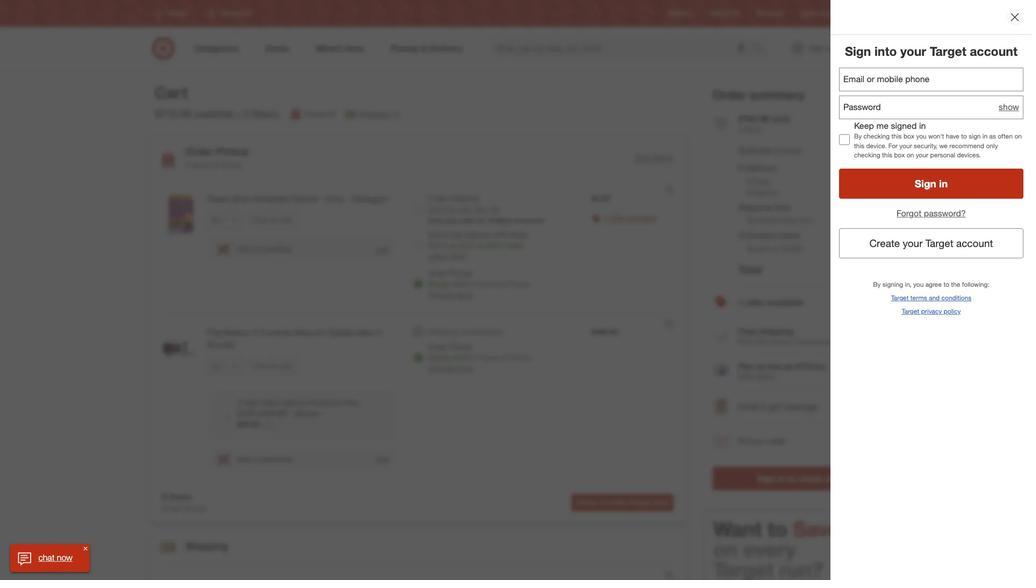 Task type: locate. For each thing, give the bounding box(es) containing it.
0 vertical spatial for
[[271, 216, 278, 224]]

1 vertical spatial out
[[598, 499, 608, 507]]

later down raisin bran breakfast cereal - 24oz - kellogg's
[[280, 216, 293, 224]]

shipping up regional fees
[[747, 187, 777, 197]]

by down keep
[[854, 132, 862, 141]]

2 vertical spatial at
[[501, 353, 507, 362]]

1 for from the top
[[271, 216, 278, 224]]

1 substitute from the top
[[259, 245, 292, 254]]

by
[[449, 205, 457, 215], [478, 217, 485, 225]]

2 vertical spatial this
[[882, 151, 892, 159]]

2 vertical spatial save
[[793, 517, 840, 542]]

- right 24oz
[[346, 194, 350, 204]]

not
[[460, 327, 471, 337]]

on
[[1015, 132, 1022, 141], [907, 151, 914, 159], [771, 244, 779, 253], [713, 538, 738, 563]]

$73/mo.
[[796, 361, 828, 372]]

change
[[428, 290, 454, 299], [428, 364, 454, 373]]

store down shipping not available
[[456, 364, 473, 373]]

save for later down breakfast at left
[[255, 216, 293, 224]]

0 vertical spatial store
[[456, 290, 473, 299]]

it up learn more button
[[442, 241, 446, 250]]

0 vertical spatial it
[[442, 205, 446, 215]]

pickup inside order pickup 2 items at pinole
[[216, 145, 249, 158]]

0 vertical spatial 3
[[243, 108, 249, 120]]

within for the change store button for store pickup radio
[[452, 280, 471, 289]]

available
[[628, 213, 657, 223], [767, 297, 803, 308], [473, 327, 502, 337]]

0 horizontal spatial shipping
[[449, 194, 478, 203]]

1 vertical spatial sign
[[915, 178, 936, 190]]

to up recommend
[[961, 132, 967, 141]]

2 ready from the top
[[428, 353, 450, 362]]

in left check
[[778, 474, 785, 485]]

in down personal
[[939, 178, 948, 190]]

0 vertical spatial change
[[428, 290, 454, 299]]

account inside create your target account button
[[956, 237, 993, 249]]

estimated
[[747, 216, 781, 225], [739, 230, 777, 241]]

change store button
[[428, 290, 473, 301], [428, 363, 473, 374]]

in right sign
[[983, 132, 988, 141]]

as up only
[[989, 132, 996, 141]]

0 vertical spatial hours
[[480, 280, 499, 289]]

later down the playstation 5 console marvel's spider-man 2 bundle on the bottom
[[280, 362, 293, 370]]

2 horizontal spatial sign
[[915, 178, 936, 190]]

for down console at the bottom left of page
[[271, 362, 278, 370]]

shipping (1)
[[359, 110, 399, 119]]

ready right store pickup radio
[[428, 280, 450, 289]]

- left 24oz
[[320, 194, 323, 204]]

0 vertical spatial add a substitute
[[237, 245, 292, 254]]

change store button for store pickup option
[[428, 363, 473, 374]]

at down 6pm
[[501, 280, 507, 289]]

1 get from the top
[[428, 205, 440, 215]]

Store pickup radio
[[413, 279, 424, 290]]

0 vertical spatial shipping
[[449, 194, 478, 203]]

2 change store button from the top
[[428, 363, 473, 374]]

change down 'learn'
[[428, 290, 454, 299]]

substitute down $69.00 at the bottom of page
[[259, 455, 292, 464]]

1 offer available button down $5.29
[[604, 213, 657, 224]]

sign down promo code
[[758, 474, 776, 485]]

your down "security,"
[[916, 151, 928, 159]]

1 vertical spatial estimated
[[739, 230, 777, 241]]

2 save for later from the top
[[255, 362, 293, 370]]

change down shipping not available
[[428, 364, 454, 373]]

you inside keep me signed in by checking this box you won't have to sign in as often on this device. for your security, we recommend only checking this box on your personal devices.
[[916, 132, 927, 141]]

(2)
[[327, 110, 335, 119]]

hours down 6pm
[[480, 280, 499, 289]]

1 order pickup ready within 2 hours at pinole change store from the top
[[428, 269, 530, 299]]

playstation 5 console marvel&#39;s spider-man 2 bundle image
[[158, 327, 201, 370]]

2 vertical spatial sign
[[758, 474, 776, 485]]

bundle
[[207, 340, 234, 350]]

($450-
[[237, 409, 258, 418]]

pinole
[[304, 110, 325, 119], [221, 161, 241, 170], [509, 280, 530, 289], [509, 353, 530, 362]]

0 vertical spatial save for later
[[255, 216, 293, 224]]

0 vertical spatial with
[[739, 338, 754, 347]]

1 vertical spatial it
[[442, 241, 446, 250]]

1 vertical spatial cart item ready to fulfill group
[[149, 314, 687, 484]]

0 horizontal spatial $715.28
[[155, 108, 191, 120]]

save for later down console at the bottom left of page
[[255, 362, 293, 370]]

0 vertical spatial offer
[[610, 213, 626, 223]]

0 vertical spatial 1
[[604, 213, 608, 223]]

subtotal (3 items)
[[739, 145, 802, 156]]

cart item ready to fulfill group containing raisin bran breakfast cereal - 24oz - kellogg's
[[149, 180, 687, 313]]

0 vertical spatial available
[[628, 213, 657, 223]]

within down "more"
[[452, 280, 471, 289]]

for for console
[[271, 362, 278, 370]]

1 horizontal spatial free
[[867, 163, 884, 174]]

1 vertical spatial with
[[739, 373, 754, 382]]

out right check
[[826, 474, 839, 485]]

1 offer available down 'total'
[[739, 297, 803, 308]]

items inside $784.98 total 3 items
[[745, 125, 763, 134]]

add
[[237, 245, 251, 254], [375, 245, 389, 254], [237, 455, 251, 464], [375, 455, 389, 464]]

1 cart item ready to fulfill group from the top
[[149, 180, 687, 313]]

at up raisin
[[212, 161, 219, 170]]

for
[[889, 142, 898, 150]]

None text field
[[839, 68, 1024, 91]]

2 inside 2 items order pickup
[[162, 492, 167, 503]]

2 later from the top
[[280, 362, 293, 370]]

delivery
[[465, 230, 492, 239]]

total
[[739, 264, 762, 276]]

free inside free shipping with $35 orders* (exclusions apply)
[[739, 327, 757, 337]]

0 vertical spatial 1 offer available button
[[604, 213, 657, 224]]

substitute down breakfast at left
[[259, 245, 292, 254]]

pickup
[[216, 145, 249, 158], [747, 177, 770, 186], [450, 269, 472, 278], [450, 342, 472, 352], [629, 499, 650, 507], [183, 504, 206, 513]]

0 vertical spatial order pickup ready within 2 hours at pinole change store
[[428, 269, 530, 299]]

video
[[260, 398, 279, 407]]

1 vertical spatial you
[[447, 217, 458, 225]]

2 save for later button from the top
[[250, 358, 298, 375]]

3 right subtotal at top left
[[243, 108, 249, 120]]

games
[[281, 398, 305, 407]]

conditions
[[942, 294, 972, 302]]

free for free
[[867, 163, 884, 174]]

1 vertical spatial free
[[739, 327, 757, 337]]

1 vertical spatial get
[[428, 241, 440, 250]]

playstation 5 console marvel's spider-man 2 bundle link
[[207, 327, 396, 351]]

checking
[[864, 132, 890, 141], [854, 151, 880, 159]]

by inside keep me signed in by checking this box you won't have to sign in as often on this device. for your security, we recommend only checking this box on your personal devices.
[[854, 132, 862, 141]]

1 vertical spatial add button
[[375, 455, 389, 465]]

2 cart item ready to fulfill group from the top
[[149, 314, 687, 484]]

estimated for estimated taxes
[[739, 230, 777, 241]]

3 cart item ready to fulfill group from the top
[[149, 566, 687, 581]]

sign in to check out button
[[713, 467, 884, 491]]

target inside "link"
[[902, 307, 919, 315]]

terms
[[911, 294, 927, 302]]

1 ready from the top
[[428, 280, 450, 289]]

sign up forgot password? link in the right top of the page
[[915, 178, 936, 190]]

0 vertical spatial free
[[867, 163, 884, 174]]

1 horizontal spatial -
[[320, 194, 323, 204]]

by left sat,
[[449, 205, 457, 215]]

save for later button
[[250, 212, 298, 229], [250, 358, 298, 375]]

to right "want" at the bottom
[[768, 517, 788, 542]]

affirm
[[756, 373, 775, 382]]

2 for from the top
[[271, 362, 278, 370]]

create your target account button
[[839, 228, 1024, 258]]

as right low
[[784, 361, 794, 372]]

0 vertical spatial estimated
[[747, 216, 781, 225]]

change store button right store pickup radio
[[428, 290, 473, 301]]

1 vertical spatial 1 offer available
[[739, 297, 803, 308]]

change store button right store pickup option
[[428, 363, 473, 374]]

1 vertical spatial checking
[[854, 151, 880, 159]]

cart item ready to fulfill group
[[149, 180, 687, 313], [149, 314, 687, 484], [149, 566, 687, 581]]

$715.28 left for
[[853, 145, 884, 156]]

checking down device.
[[854, 151, 880, 159]]

0 horizontal spatial by
[[449, 205, 457, 215]]

keep me signed in by checking this box you won't have to sign in as often on this device. for your security, we recommend only checking this box on your personal devices.
[[854, 120, 1022, 159]]

order pickup ready within 2 hours at pinole change store down not
[[428, 342, 530, 373]]

2 get from the top
[[428, 241, 440, 250]]

at for store pickup radio
[[501, 280, 507, 289]]

order pickup ready within 2 hours at pinole change store for store pickup option's the change store button
[[428, 342, 530, 373]]

as down day
[[449, 241, 456, 250]]

1 save for later from the top
[[255, 216, 293, 224]]

save for later
[[255, 216, 293, 224], [255, 362, 293, 370]]

breakfast
[[253, 194, 290, 204]]

pickup shipping
[[747, 177, 777, 197]]

1 add button from the top
[[375, 244, 389, 255]]

0 vertical spatial account
[[970, 44, 1018, 59]]

1 horizontal spatial offer
[[746, 297, 765, 308]]

1 with from the top
[[739, 338, 754, 347]]

shipping for shipping (1)
[[359, 110, 389, 119]]

hours down shipping not available
[[480, 353, 499, 362]]

within down shipping not available
[[452, 353, 471, 362]]

1 vertical spatial 3
[[739, 125, 743, 134]]

3 down the $784.98
[[739, 125, 743, 134]]

you right in,
[[913, 280, 924, 288]]

this left device.
[[854, 142, 865, 150]]

on right often at the right
[[1015, 132, 1022, 141]]

save for later button for breakfast
[[250, 212, 298, 229]]

2 horizontal spatial available
[[767, 297, 803, 308]]

estimated down regional fees
[[747, 216, 781, 225]]

keep
[[854, 120, 874, 131]]

a left the gift at bottom
[[762, 402, 767, 412]]

$715.28 for $715.28 subtotal
[[155, 108, 191, 120]]

agree
[[926, 280, 942, 288]]

$715.28 for $715.28
[[853, 145, 884, 156]]

1 change from the top
[[428, 290, 454, 299]]

2 with from the top
[[739, 373, 754, 382]]

at down shipping not available
[[501, 353, 507, 362]]

for for breakfast
[[271, 216, 278, 224]]

signed
[[891, 120, 917, 131]]

ready right store pickup option
[[428, 353, 450, 362]]

✕
[[83, 546, 87, 552]]

0 vertical spatial by
[[449, 205, 457, 215]]

your right for
[[900, 142, 912, 150]]

to left check
[[788, 474, 796, 485]]

it inside same day delivery with shipt get it as soon as 6pm today learn more
[[442, 241, 446, 250]]

shipping left not
[[428, 327, 458, 337]]

ready for store pickup radio
[[428, 280, 450, 289]]

your right create
[[903, 237, 923, 249]]

cart item ready to fulfill group containing playstation 5 console marvel's spider-man 2 bundle
[[149, 314, 687, 484]]

free down device.
[[867, 163, 884, 174]]

1 inside 'cart item ready to fulfill' group
[[604, 213, 608, 223]]

by left signing
[[873, 280, 881, 288]]

0 horizontal spatial free
[[739, 327, 757, 337]]

add a substitute down breakfast at left
[[237, 245, 292, 254]]

with left '$35'
[[739, 338, 754, 347]]

shipping up sat,
[[449, 194, 478, 203]]

this down for
[[882, 151, 892, 159]]

get
[[428, 205, 440, 215], [428, 241, 440, 250]]

cart
[[155, 83, 188, 102]]

based on 94806
[[747, 244, 802, 253]]

change for store pickup option's the change store button
[[428, 364, 454, 373]]

raisin bran breakfast cereal - 24oz - kellogg's
[[207, 194, 387, 204]]

1 hours from the top
[[480, 280, 499, 289]]

0 vertical spatial cart item ready to fulfill group
[[149, 180, 687, 313]]

2 within from the top
[[452, 353, 471, 362]]

2 inside 2 year video games protection plan ($450-$499.99) - allstate
[[237, 398, 241, 407]]

- down games
[[289, 409, 292, 418]]

save for later button for console
[[250, 358, 298, 375]]

0 vertical spatial within
[[452, 280, 471, 289]]

$715.28 down the cart
[[155, 108, 191, 120]]

1 vertical spatial save for later button
[[250, 358, 298, 375]]

24oz
[[325, 194, 344, 204]]

cereal
[[292, 194, 317, 204]]

with
[[739, 338, 754, 347], [739, 373, 754, 382]]

to left the in the right of the page
[[944, 280, 949, 288]]

list
[[289, 108, 399, 121]]

2 vertical spatial cart item ready to fulfill group
[[149, 566, 687, 581]]

the
[[951, 280, 960, 288]]

get up when
[[428, 205, 440, 215]]

order
[[459, 217, 476, 225]]

1 horizontal spatial sign
[[845, 44, 871, 59]]

as down delivery
[[477, 241, 485, 250]]

check
[[577, 499, 596, 507]]

with inside free shipping with $35 orders* (exclusions apply)
[[739, 338, 754, 347]]

1 vertical spatial by
[[873, 280, 881, 288]]

1 change store button from the top
[[428, 290, 473, 301]]

1 down $5.29
[[604, 213, 608, 223]]

1 within from the top
[[452, 280, 471, 289]]

redcard
[[757, 9, 783, 17]]

2 add a substitute from the top
[[237, 455, 292, 464]]

1 horizontal spatial 1
[[739, 297, 743, 308]]

to
[[961, 132, 967, 141], [944, 280, 949, 288], [788, 474, 796, 485], [768, 517, 788, 542]]

1 vertical spatial $715.28
[[853, 145, 884, 156]]

0 horizontal spatial 3
[[243, 108, 249, 120]]

5
[[253, 327, 257, 338]]

sign left 'into'
[[845, 44, 871, 59]]

3 inside $784.98 total 3 items
[[739, 125, 743, 134]]

by signing in, you agree to the following:
[[873, 280, 990, 288]]

0 vertical spatial a
[[253, 245, 257, 254]]

1 vertical spatial save
[[255, 362, 269, 370]]

0 vertical spatial $715.28
[[155, 108, 191, 120]]

this
[[892, 132, 902, 141], [854, 142, 865, 150], [882, 151, 892, 159]]

target for privacy
[[902, 307, 919, 315]]

a for first the add button from the bottom of the page
[[253, 455, 257, 464]]

save for later button down breakfast at left
[[250, 212, 298, 229]]

save
[[255, 216, 269, 224], [255, 362, 269, 370], [793, 517, 840, 542]]

your right 'into'
[[900, 44, 926, 59]]

estimated for estimated bag fee
[[747, 216, 781, 225]]

target privacy policy
[[902, 307, 961, 315]]

None password field
[[839, 96, 1024, 119]]

2 order pickup ready within 2 hours at pinole change store from the top
[[428, 342, 530, 373]]

1
[[604, 213, 608, 223], [739, 297, 743, 308]]

1 horizontal spatial available
[[628, 213, 657, 223]]

you up day
[[447, 217, 458, 225]]

shipping inside list
[[359, 110, 389, 119]]

forgot password?
[[897, 208, 966, 219]]

None checkbox
[[839, 134, 850, 145]]

checking up device.
[[864, 132, 890, 141]]

1 vertical spatial at
[[501, 280, 507, 289]]

0 horizontal spatial -
[[289, 409, 292, 418]]

out right the "check"
[[598, 499, 608, 507]]

target for terms
[[891, 294, 909, 302]]

0 horizontal spatial 1
[[604, 213, 608, 223]]

protection
[[307, 398, 342, 407]]

estimated taxes
[[739, 230, 800, 241]]

based
[[747, 244, 769, 253]]

1 vertical spatial hours
[[480, 353, 499, 362]]

$499.99
[[591, 327, 618, 337]]

you up "security,"
[[916, 132, 927, 141]]

get up 'learn'
[[428, 241, 440, 250]]

with down pay
[[739, 373, 754, 382]]

have
[[946, 132, 960, 141]]

add a substitute down $69.00 at the bottom of page
[[237, 455, 292, 464]]

pickup inside 2 items order pickup
[[183, 504, 206, 513]]

sign for sign into your target account
[[845, 44, 871, 59]]

0 horizontal spatial out
[[598, 499, 608, 507]]

None radio
[[413, 327, 424, 338]]

a down $69.00 at the bottom of page
[[253, 455, 257, 464]]

affirm image
[[713, 364, 730, 381], [714, 365, 729, 376]]

2 inside order pickup 2 items at pinole
[[185, 161, 190, 170]]

add a substitute
[[237, 245, 292, 254], [237, 455, 292, 464]]

on left every
[[713, 538, 738, 563]]

check out order pickup items button
[[572, 494, 674, 512]]

target inside button
[[926, 237, 954, 249]]

box down signed
[[904, 132, 915, 141]]

target privacy policy link
[[902, 307, 961, 316]]

2 store from the top
[[456, 364, 473, 373]]

0 horizontal spatial sign
[[758, 474, 776, 485]]

search button
[[749, 37, 775, 62]]

save left '5%'
[[793, 517, 840, 542]]

2 hours from the top
[[480, 353, 499, 362]]

0 vertical spatial ready
[[428, 280, 450, 289]]

save for later button down console at the bottom left of page
[[250, 358, 298, 375]]

later for console
[[280, 362, 293, 370]]

1 vertical spatial account
[[956, 237, 993, 249]]

What can we help you find? suggestions appear below search field
[[489, 37, 756, 60]]

by down nov in the top left of the page
[[478, 217, 485, 225]]

check out order pickup items
[[577, 499, 669, 507]]

shipping down 2 items order pickup
[[185, 540, 228, 553]]

target
[[800, 9, 818, 17], [930, 44, 967, 59], [926, 237, 954, 249], [891, 294, 909, 302], [902, 307, 919, 315]]

shipping left (1)
[[359, 110, 389, 119]]

1 vertical spatial later
[[280, 362, 293, 370]]

devices.
[[957, 151, 981, 159]]

0 vertical spatial by
[[854, 132, 862, 141]]

1 horizontal spatial 1 offer available
[[739, 297, 803, 308]]

2 it from the top
[[442, 241, 446, 250]]

sign in to check out
[[758, 474, 839, 485]]

0 vertical spatial add button
[[375, 244, 389, 255]]

1 offer available button up free shipping with $35 orders* (exclusions apply)
[[713, 286, 884, 320]]

chat now button
[[10, 545, 90, 573]]

regional fees
[[739, 202, 791, 213]]

circle
[[819, 9, 836, 17]]

it inside '2-day shipping get it by sat, nov 18 when you order by 12:00pm tomorrow'
[[442, 205, 446, 215]]

save down 5
[[255, 362, 269, 370]]

for down breakfast at left
[[271, 216, 278, 224]]

free up '$35'
[[739, 327, 757, 337]]

to inside want to save 5% on every
[[768, 517, 788, 542]]

shipping
[[449, 194, 478, 203], [759, 327, 794, 337]]

0 vertical spatial later
[[280, 216, 293, 224]]

shipping inside free shipping with $35 orders* (exclusions apply)
[[759, 327, 794, 337]]

1 save for later button from the top
[[250, 212, 298, 229]]

free shipping with $35 orders* (exclusions apply)
[[739, 327, 856, 347]]

1 offer available down $5.29
[[604, 213, 657, 223]]

2 change from the top
[[428, 364, 454, 373]]

order inside button
[[610, 499, 627, 507]]

1 vertical spatial for
[[271, 362, 278, 370]]

regional
[[739, 202, 772, 213]]

12:00pm
[[487, 217, 512, 225]]

your
[[900, 44, 926, 59], [900, 142, 912, 150], [916, 151, 928, 159], [903, 237, 923, 249]]

0 vertical spatial save
[[255, 216, 269, 224]]

1 vertical spatial change store button
[[428, 363, 473, 374]]

- inside 2 year video games protection plan ($450-$499.99) - allstate
[[289, 409, 292, 418]]

1 vertical spatial change
[[428, 364, 454, 373]]

recommend
[[950, 142, 984, 150]]

shipt
[[510, 230, 527, 239]]

1 store from the top
[[456, 290, 473, 299]]

man
[[357, 327, 374, 338]]

free
[[867, 163, 884, 174], [739, 327, 757, 337]]

sign for sign in
[[915, 178, 936, 190]]

shipping for shipping not available
[[428, 327, 458, 337]]

1 vertical spatial shipping
[[759, 327, 794, 337]]

it down day
[[442, 205, 446, 215]]

order pickup 2 items at pinole
[[185, 145, 249, 170]]

1 vertical spatial within
[[452, 353, 471, 362]]

personal
[[930, 151, 955, 159]]

store up shipping not available
[[456, 290, 473, 299]]

0 vertical spatial 1 offer available
[[604, 213, 657, 223]]

0 horizontal spatial available
[[473, 327, 502, 337]]

0 vertical spatial sign
[[845, 44, 871, 59]]

0 vertical spatial get
[[428, 205, 440, 215]]

1 horizontal spatial 3
[[739, 125, 743, 134]]

2 vertical spatial a
[[253, 455, 257, 464]]

1 it from the top
[[442, 205, 446, 215]]

0 vertical spatial you
[[916, 132, 927, 141]]

this up for
[[892, 132, 902, 141]]

target terms and conditions link
[[891, 293, 972, 303]]

2 add button from the top
[[375, 455, 389, 465]]

in
[[919, 120, 926, 131], [983, 132, 988, 141], [939, 178, 948, 190], [778, 474, 785, 485]]

we
[[939, 142, 948, 150]]

items inside order pickup 2 items at pinole
[[192, 161, 210, 170]]

order pickup ready within 2 hours at pinole change store down "more"
[[428, 269, 530, 299]]

sign for sign in to check out
[[758, 474, 776, 485]]

None radio
[[413, 204, 424, 215], [413, 241, 424, 252], [413, 204, 424, 215], [413, 241, 424, 252]]

1 vertical spatial this
[[854, 142, 865, 150]]

a down breakfast at left
[[253, 245, 257, 254]]

0 vertical spatial change store button
[[428, 290, 473, 301]]

1 later from the top
[[280, 216, 293, 224]]

0 vertical spatial out
[[826, 474, 839, 485]]

1 down 'total'
[[739, 297, 743, 308]]

save down breakfast at left
[[255, 216, 269, 224]]



Task type: vqa. For each thing, say whether or not it's contained in the screenshot.
The A to the top
yes



Task type: describe. For each thing, give the bounding box(es) containing it.
as up affirm
[[756, 361, 765, 372]]

1 horizontal spatial 1 offer available button
[[713, 286, 884, 320]]

gift
[[769, 402, 781, 412]]

total
[[772, 113, 790, 124]]

1 vertical spatial box
[[894, 151, 905, 159]]

with inside pay as low as $73/mo. with affirm
[[739, 373, 754, 382]]

year
[[243, 398, 258, 407]]

order inside order pickup 2 items at pinole
[[185, 145, 213, 158]]

on down "security,"
[[907, 151, 914, 159]]

in right signed
[[919, 120, 926, 131]]

free for free shipping with $35 orders* (exclusions apply)
[[739, 327, 757, 337]]

save for console
[[255, 362, 269, 370]]

at inside order pickup 2 items at pinole
[[212, 161, 219, 170]]

pinole inside order pickup 2 items at pinole
[[221, 161, 241, 170]]

device.
[[866, 142, 887, 150]]

same day delivery with shipt get it as soon as 6pm today learn more
[[428, 230, 527, 261]]

forgot password? link
[[897, 208, 966, 219]]

1 horizontal spatial by
[[478, 217, 485, 225]]

you inside '2-day shipping get it by sat, nov 18 when you order by 12:00pm tomorrow'
[[447, 217, 458, 225]]

0 vertical spatial box
[[904, 132, 915, 141]]

get inside same day delivery with shipt get it as soon as 6pm today learn more
[[428, 241, 440, 250]]

$715.28 subtotal
[[155, 108, 234, 120]]

subtotal
[[739, 145, 771, 156]]

weekly
[[709, 9, 730, 17]]

registry link
[[668, 9, 692, 18]]

bag
[[783, 216, 797, 225]]

same
[[428, 230, 448, 239]]

1 horizontal spatial by
[[873, 280, 881, 288]]

raisin
[[207, 194, 230, 204]]

0 vertical spatial checking
[[864, 132, 890, 141]]

raisin bran breakfast cereal - 24oz - kellogg's link
[[207, 193, 396, 205]]

2 items order pickup
[[162, 492, 206, 513]]

on down the estimated taxes
[[771, 244, 779, 253]]

raisin bran breakfast cereal - 24oz - kellogg's image
[[158, 193, 201, 236]]

target circle link
[[800, 9, 836, 18]]

sign into your target account
[[845, 44, 1018, 59]]

$499.99)
[[258, 409, 287, 418]]

save for later for breakfast
[[255, 216, 293, 224]]

when
[[428, 217, 445, 225]]

on inside want to save 5% on every
[[713, 538, 738, 563]]

2 substitute from the top
[[259, 455, 292, 464]]

2 horizontal spatial -
[[346, 194, 350, 204]]

2 inside the playstation 5 console marvel's spider-man 2 bundle
[[377, 327, 381, 338]]

sign in button
[[839, 169, 1024, 199]]

day
[[450, 230, 463, 239]]

to inside keep me signed in by checking this box you won't have to sign in as often on this device. for your security, we recommend only checking this box on your personal devices.
[[961, 132, 967, 141]]

none password field inside sign into your target account dialog
[[839, 96, 1024, 119]]

none checkbox inside sign into your target account dialog
[[839, 134, 850, 145]]

save inside want to save 5% on every
[[793, 517, 840, 542]]

privacy
[[921, 307, 942, 315]]

every
[[743, 538, 796, 563]]

(3
[[773, 146, 780, 156]]

1 horizontal spatial out
[[826, 474, 839, 485]]

now
[[57, 553, 72, 563]]

hours for store pickup option
[[480, 353, 499, 362]]

list containing pinole (2)
[[289, 108, 399, 121]]

hours for store pickup radio
[[480, 280, 499, 289]]

soon
[[458, 241, 475, 250]]

as inside keep me signed in by checking this box you won't have to sign in as often on this device. for your security, we recommend only checking this box on your personal devices.
[[989, 132, 996, 141]]

94806
[[782, 244, 802, 253]]

0 horizontal spatial offer
[[610, 213, 626, 223]]

1 vertical spatial a
[[762, 402, 767, 412]]

pickup inside button
[[629, 499, 650, 507]]

pinole inside list
[[304, 110, 325, 119]]

want
[[713, 517, 762, 542]]

fulfillment
[[739, 163, 778, 174]]

forgot
[[897, 208, 922, 219]]

save for breakfast
[[255, 216, 269, 224]]

$5.29
[[591, 194, 609, 203]]

shipping inside '2-day shipping get it by sat, nov 18 when you order by 12:00pm tomorrow'
[[449, 194, 478, 203]]

into
[[875, 44, 897, 59]]

0 vertical spatial this
[[892, 132, 902, 141]]

items inside button
[[652, 499, 669, 507]]

$35
[[756, 338, 768, 347]]

pay as low as $73/mo. with affirm
[[739, 361, 828, 382]]

weekly ad link
[[709, 9, 740, 18]]

to inside button
[[788, 474, 796, 485]]

email
[[739, 402, 760, 412]]

change store button for store pickup radio
[[428, 290, 473, 301]]

at for store pickup option
[[501, 353, 507, 362]]

promo
[[739, 436, 764, 447]]

create your target account
[[870, 237, 993, 249]]

plan
[[344, 398, 359, 407]]

target for circle
[[800, 9, 818, 17]]

2-day shipping get it by sat, nov 18 when you order by 12:00pm tomorrow
[[428, 194, 544, 225]]

order inside 2 items order pickup
[[162, 504, 181, 513]]

show
[[999, 102, 1019, 113]]

weekly ad
[[709, 9, 740, 17]]

pickup inside pickup shipping
[[747, 177, 770, 186]]

get inside '2-day shipping get it by sat, nov 18 when you order by 12:00pm tomorrow'
[[428, 205, 440, 215]]

later for breakfast
[[280, 216, 293, 224]]

search
[[749, 44, 775, 55]]

policy
[[944, 307, 961, 315]]

promo code
[[739, 436, 786, 447]]

store for the change store button for store pickup radio
[[456, 290, 473, 299]]

today
[[504, 241, 523, 250]]

learn more button
[[428, 251, 467, 262]]

email a gift message
[[739, 402, 819, 412]]

redcard link
[[757, 9, 783, 18]]

items)
[[782, 146, 802, 156]]

taxes
[[780, 230, 800, 241]]

target circle
[[800, 9, 836, 17]]

chat now
[[38, 553, 72, 563]]

day
[[435, 194, 447, 203]]

registry
[[668, 9, 692, 17]]

$68.70
[[858, 230, 884, 241]]

1 vertical spatial available
[[767, 297, 803, 308]]

3 items
[[243, 108, 279, 120]]

target terms and conditions
[[891, 294, 972, 302]]

order pickup ready within 2 hours at pinole change store for the change store button for store pickup radio
[[428, 269, 530, 299]]

2 vertical spatial you
[[913, 280, 924, 288]]

shipping for shipping
[[185, 540, 228, 553]]

$1.00
[[863, 202, 884, 213]]

won't
[[928, 132, 944, 141]]

1 vertical spatial 1
[[739, 297, 743, 308]]

1 vertical spatial offer
[[746, 297, 765, 308]]

ready for store pickup option
[[428, 353, 450, 362]]

show button
[[999, 101, 1019, 114]]

chat now dialog
[[10, 545, 90, 573]]

Store pickup radio
[[413, 353, 424, 363]]

$69.00
[[237, 420, 260, 429]]

security,
[[914, 142, 938, 150]]

sign in
[[915, 178, 948, 190]]

pay
[[739, 361, 754, 372]]

your inside button
[[903, 237, 923, 249]]

2 year video games protection plan ($450-$499.99) - allstate
[[237, 398, 359, 418]]

1 add a substitute from the top
[[237, 245, 292, 254]]

change for the change store button for store pickup radio
[[428, 290, 454, 299]]

a for second the add button from the bottom
[[253, 245, 257, 254]]

none text field inside sign into your target account dialog
[[839, 68, 1024, 91]]

6pm
[[487, 241, 502, 250]]

subtotal
[[194, 108, 234, 120]]

items inside 2 items order pickup
[[169, 492, 192, 503]]

learn
[[428, 252, 447, 261]]

within for store pickup option's the change store button
[[452, 353, 471, 362]]

order summary
[[713, 87, 805, 102]]

$784.98
[[739, 113, 769, 124]]

sign into your target account dialog
[[831, 0, 1032, 581]]

sign
[[969, 132, 981, 141]]

in,
[[905, 280, 912, 288]]

store for store pickup option's the change store button
[[456, 364, 473, 373]]

save for later for console
[[255, 362, 293, 370]]

with
[[494, 230, 508, 239]]

Service plan checkbox
[[218, 410, 228, 420]]

and
[[929, 294, 940, 302]]



